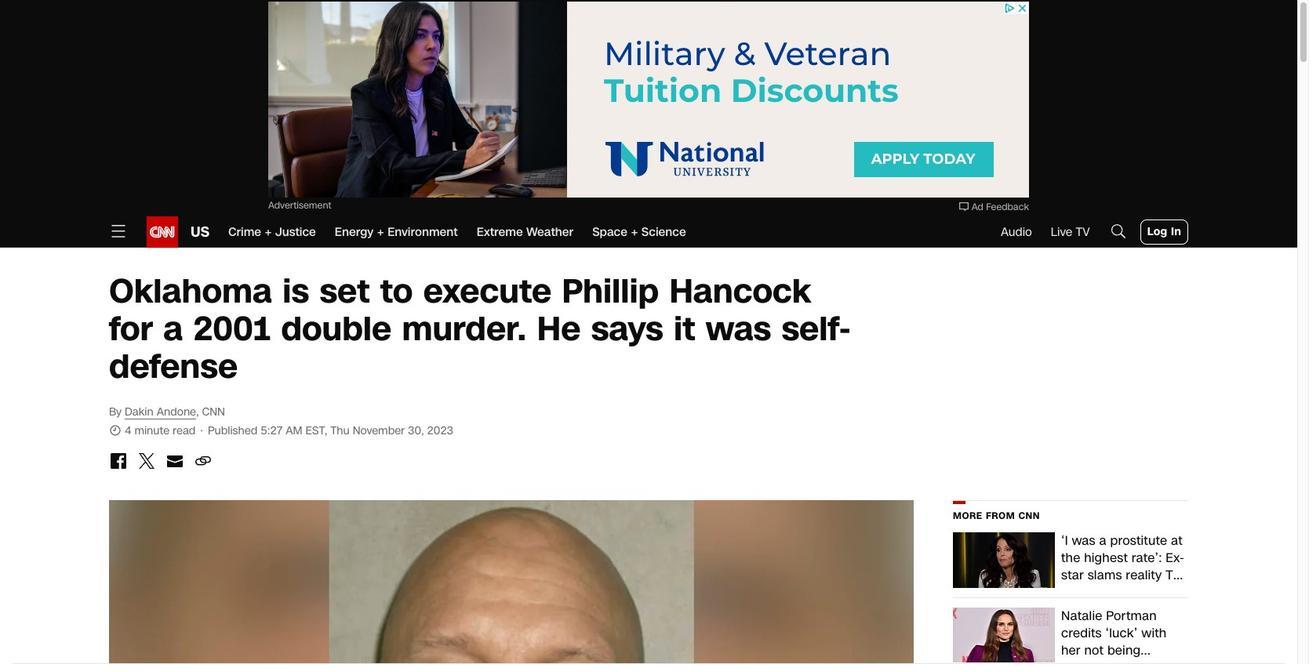 Task type: describe. For each thing, give the bounding box(es) containing it.
at
[[1171, 532, 1183, 550]]

defense
[[109, 344, 238, 390]]

environment
[[388, 224, 458, 240]]

set
[[320, 269, 370, 315]]

more
[[953, 510, 983, 522]]

,
[[196, 405, 199, 420]]

log in
[[1147, 224, 1181, 239]]

feedback
[[986, 201, 1029, 213]]

the
[[1061, 549, 1080, 567]]

ex-
[[1166, 549, 1184, 567]]

ad feedback
[[972, 201, 1029, 213]]

industry
[[1061, 584, 1109, 602]]

'i was a prostitute at the highest rate': ex- star slams reality tv industry link
[[953, 532, 1188, 602]]

credits
[[1061, 624, 1102, 642]]

double
[[281, 307, 391, 352]]

it
[[674, 307, 695, 352]]

highest
[[1084, 549, 1128, 567]]

0 horizontal spatial cnn
[[202, 405, 225, 420]]

self-
[[782, 307, 851, 352]]

phillip
[[562, 269, 659, 315]]

more from cnn
[[953, 510, 1040, 522]]

1 horizontal spatial cnn
[[1018, 510, 1040, 522]]

star
[[1061, 566, 1084, 584]]

for
[[109, 307, 153, 352]]

was inside 'i was a prostitute at the highest rate': ex- star slams reality tv industry
[[1072, 532, 1096, 550]]

est,
[[305, 424, 327, 438]]

+ for space
[[631, 224, 638, 240]]

with
[[1141, 624, 1167, 642]]

a inside oklahoma is set to execute phillip hancock for a 2001 double murder. he says it was self- defense
[[163, 307, 183, 352]]

search icon image
[[1109, 222, 1128, 240]]

justice
[[275, 224, 316, 240]]

natalie portman credits 'luck' with her not being harmed as a ch
[[1061, 607, 1168, 664]]

natalie portman credits 'luck' with her not being harmed as a ch link
[[953, 607, 1188, 664]]

weather
[[526, 224, 573, 240]]

30,
[[408, 424, 424, 438]]

reality
[[1126, 566, 1162, 584]]

says
[[591, 307, 663, 352]]

space + science link
[[592, 216, 686, 248]]

crime
[[228, 224, 261, 240]]

share with email image
[[165, 452, 184, 471]]

extreme
[[477, 224, 523, 240]]

was inside oklahoma is set to execute phillip hancock for a 2001 double murder. he says it was self- defense
[[706, 307, 771, 352]]

extreme weather link
[[477, 216, 573, 248]]

thu
[[330, 424, 350, 438]]

2001
[[193, 307, 271, 352]]

'i was a prostitute at the highest rate': ex-star slams reality tv industry image
[[953, 533, 1055, 588]]

log in link
[[1140, 220, 1188, 245]]

natalie
[[1061, 607, 1102, 625]]

advertisement region
[[268, 2, 1029, 198]]

minute
[[134, 424, 170, 438]]

portman
[[1106, 607, 1157, 625]]

energy + environment link
[[335, 216, 458, 248]]

rate':
[[1132, 549, 1162, 567]]

being
[[1107, 641, 1141, 659]]

share with x image
[[137, 452, 156, 471]]

file - in this photo provided by the oklahoma department of corrections, phillip hancock is pictured in a photo dated june 29, 2011. the oklahoma pardon and parole board narrowly voted wednesday, nov. 8, 2023, to recommend sparing the life of hancock, who was set to be executed later this month for what he claims were the self-defense killings of two men in oklahoma city in 2001.  (oklahoma department of corrections via ap, file) image
[[109, 500, 914, 664]]

live
[[1051, 224, 1072, 240]]

not
[[1084, 641, 1104, 659]]

oklahoma is set to execute phillip hancock for a 2001 double murder. he says it was self- defense
[[109, 269, 851, 390]]

a inside natalie portman credits 'luck' with her not being harmed as a ch
[[1128, 658, 1135, 664]]

by
[[109, 405, 122, 420]]

share with facebook image
[[109, 452, 128, 471]]

0 vertical spatial tv
[[1076, 224, 1090, 240]]

murder.
[[402, 307, 527, 352]]

space
[[592, 224, 627, 240]]

energy + environment
[[335, 224, 458, 240]]

prostitute
[[1110, 532, 1167, 550]]

dakin
[[125, 405, 153, 420]]

ad
[[972, 201, 983, 213]]

+ for energy
[[377, 224, 384, 240]]



Task type: locate. For each thing, give the bounding box(es) containing it.
a up slams
[[1099, 532, 1107, 550]]

natalie portman credits 'luck' with her not being harmed as a child star image
[[953, 607, 1055, 663]]

is
[[283, 269, 309, 315]]

harmed
[[1061, 658, 1107, 664]]

'i was a prostitute at the highest rate': ex- star slams reality tv industry
[[1061, 532, 1184, 602]]

science
[[641, 224, 686, 240]]

oklahoma
[[109, 269, 272, 315]]

published         5:27 am est, thu november 30, 2023
[[208, 424, 453, 438]]

1 + from the left
[[265, 224, 272, 240]]

in
[[1171, 224, 1181, 239]]

us
[[191, 222, 209, 242]]

to
[[380, 269, 413, 315]]

tv right reality
[[1166, 566, 1181, 584]]

2 vertical spatial a
[[1128, 658, 1135, 664]]

1 vertical spatial a
[[1099, 532, 1107, 550]]

crime + justice link
[[228, 216, 316, 248]]

space + science
[[592, 224, 686, 240]]

0 horizontal spatial +
[[265, 224, 272, 240]]

1 horizontal spatial was
[[1072, 532, 1096, 550]]

audio
[[1001, 224, 1032, 240]]

+ right the energy
[[377, 224, 384, 240]]

dakin andone link
[[125, 405, 196, 420]]

5:27
[[261, 424, 283, 438]]

1 vertical spatial cnn
[[1018, 510, 1040, 522]]

by dakin andone , cnn
[[109, 405, 225, 420]]

1 horizontal spatial a
[[1099, 532, 1107, 550]]

'i
[[1061, 532, 1068, 550]]

andone
[[157, 405, 196, 420]]

tv
[[1076, 224, 1090, 240], [1166, 566, 1181, 584]]

0 vertical spatial a
[[163, 307, 183, 352]]

0 horizontal spatial a
[[163, 307, 183, 352]]

energy
[[335, 224, 374, 240]]

4 minute read
[[122, 424, 199, 438]]

+ right space
[[631, 224, 638, 240]]

hancock
[[669, 269, 811, 315]]

november
[[353, 424, 405, 438]]

live tv
[[1051, 224, 1090, 240]]

2 horizontal spatial +
[[631, 224, 638, 240]]

4
[[125, 424, 131, 438]]

crime + justice
[[228, 224, 316, 240]]

am
[[286, 424, 302, 438]]

was right 'i on the right of page
[[1072, 532, 1096, 550]]

cnn right from
[[1018, 510, 1040, 522]]

execute
[[423, 269, 552, 315]]

live tv link
[[1051, 224, 1090, 240]]

0 horizontal spatial tv
[[1076, 224, 1090, 240]]

1 vertical spatial was
[[1072, 532, 1096, 550]]

0 vertical spatial cnn
[[202, 405, 225, 420]]

tv inside 'i was a prostitute at the highest rate': ex- star slams reality tv industry
[[1166, 566, 1181, 584]]

0 vertical spatial was
[[706, 307, 771, 352]]

copy link to clipboard image
[[194, 452, 213, 471]]

1 horizontal spatial tv
[[1166, 566, 1181, 584]]

+ inside space + science 'link'
[[631, 224, 638, 240]]

1 horizontal spatial +
[[377, 224, 384, 240]]

us link
[[178, 216, 209, 248]]

a inside 'i was a prostitute at the highest rate': ex- star slams reality tv industry
[[1099, 532, 1107, 550]]

+ inside crime + justice link
[[265, 224, 272, 240]]

read
[[173, 424, 196, 438]]

cnn right ,
[[202, 405, 225, 420]]

2023
[[427, 424, 453, 438]]

extreme weather
[[477, 224, 573, 240]]

a
[[163, 307, 183, 352], [1099, 532, 1107, 550], [1128, 658, 1135, 664]]

+
[[265, 224, 272, 240], [377, 224, 384, 240], [631, 224, 638, 240]]

published
[[208, 424, 257, 438]]

slams
[[1088, 566, 1122, 584]]

her
[[1061, 641, 1081, 659]]

was right it
[[706, 307, 771, 352]]

2 + from the left
[[377, 224, 384, 240]]

audio link
[[1001, 224, 1032, 240]]

+ inside 'energy + environment' link
[[377, 224, 384, 240]]

log
[[1147, 224, 1167, 239]]

+ right crime
[[265, 224, 272, 240]]

1 vertical spatial tv
[[1166, 566, 1181, 584]]

3 + from the left
[[631, 224, 638, 240]]

+ for crime
[[265, 224, 272, 240]]

2 horizontal spatial a
[[1128, 658, 1135, 664]]

he
[[537, 307, 581, 352]]

'luck'
[[1106, 624, 1138, 642]]

was
[[706, 307, 771, 352], [1072, 532, 1096, 550]]

a right for
[[163, 307, 183, 352]]

a right the as
[[1128, 658, 1135, 664]]

as
[[1111, 658, 1124, 664]]

from
[[986, 510, 1015, 522]]

0 horizontal spatial was
[[706, 307, 771, 352]]

cnn
[[202, 405, 225, 420], [1018, 510, 1040, 522]]

open menu icon image
[[109, 222, 128, 240]]

tv right live
[[1076, 224, 1090, 240]]



Task type: vqa. For each thing, say whether or not it's contained in the screenshot.
the 3:35
no



